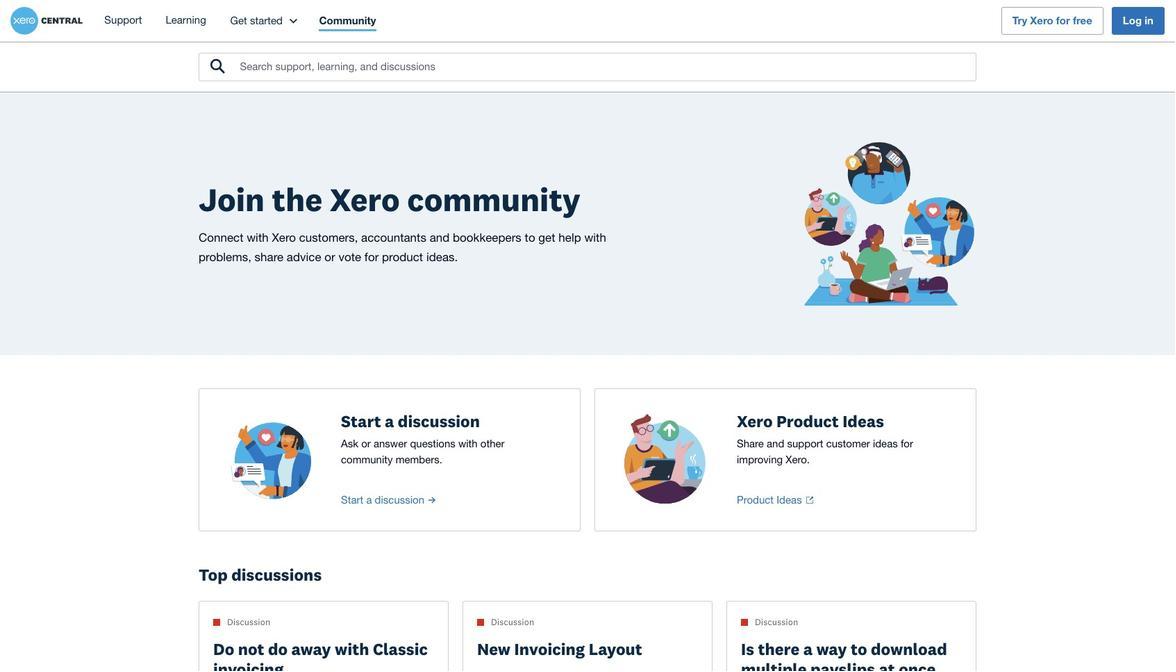 Task type: describe. For each thing, give the bounding box(es) containing it.
or inside connect with xero customers, accountants and bookkeepers to get help with problems, share advice or vote for product ideas.
[[325, 250, 335, 264]]

try
[[1013, 14, 1028, 26]]

0 vertical spatial discussion
[[398, 410, 480, 431]]

customers,
[[299, 230, 358, 244]]

xero product ideas link
[[737, 410, 884, 431]]

customer
[[826, 438, 870, 450]]

accountants
[[361, 230, 426, 244]]

ask
[[341, 438, 358, 450]]

new invoicing layout link
[[477, 638, 642, 659]]

2 start from the top
[[341, 494, 363, 506]]

0 vertical spatial for
[[1057, 14, 1070, 26]]

ideas
[[873, 438, 898, 450]]

1 start from the top
[[341, 410, 381, 431]]

to inside is there a way to download multiple payslips at onc
[[851, 638, 867, 659]]

discussion for invoicing
[[491, 616, 534, 627]]

help
[[559, 230, 581, 244]]

try xero for free link
[[1002, 7, 1104, 35]]

download
[[871, 638, 947, 659]]

get
[[230, 15, 247, 26]]

discussions
[[231, 564, 322, 585]]

log
[[1123, 14, 1142, 26]]

other
[[481, 438, 505, 450]]

not
[[238, 638, 264, 659]]

multiple
[[741, 658, 807, 671]]

with inside ask or answer questions with other community members.
[[458, 438, 478, 450]]

xero inside connect with xero customers, accountants and bookkeepers to get help with problems, share advice or vote for product ideas.
[[272, 230, 296, 244]]

1 horizontal spatial ideas
[[843, 410, 884, 431]]

support link
[[103, 10, 143, 33]]

questions
[[410, 438, 456, 450]]

connect with xero customers, accountants and bookkeepers to get help with problems, share advice or vote for product ideas.
[[199, 230, 606, 264]]

text default image
[[210, 58, 225, 74]]

vote
[[339, 250, 361, 264]]

share
[[255, 250, 284, 264]]

to inside connect with xero customers, accountants and bookkeepers to get help with problems, share advice or vote for product ideas.
[[525, 230, 535, 244]]

or inside ask or answer questions with other community members.
[[361, 438, 371, 450]]

xero product ideas
[[737, 410, 884, 431]]

answer
[[374, 438, 407, 450]]

do
[[268, 638, 288, 659]]

discussion for not
[[227, 616, 270, 627]]

do not do away with classic invoicing
[[213, 638, 428, 671]]

with inside do not do away with classic invoicing
[[335, 638, 369, 659]]

ideas.
[[426, 250, 458, 264]]

1 vertical spatial ideas
[[777, 494, 802, 506]]

2 vertical spatial xero
[[737, 410, 773, 431]]

layout
[[589, 638, 642, 659]]

is
[[741, 638, 754, 659]]

get started button
[[229, 10, 298, 34]]

new invoicing layout
[[477, 638, 642, 659]]

do not do away with classic invoicing link
[[213, 638, 428, 671]]

community
[[319, 14, 376, 26]]

bookkeepers
[[453, 230, 522, 244]]

get
[[539, 230, 555, 244]]

share and support customer ideas for improving xero.
[[737, 438, 913, 465]]



Task type: locate. For each thing, give the bounding box(es) containing it.
1 vertical spatial start a discussion
[[341, 494, 424, 506]]

learning link
[[164, 10, 208, 33]]

2 discussion from the left
[[491, 616, 534, 627]]

product ideas
[[737, 494, 802, 506]]

product
[[382, 250, 423, 264]]

and up ideas.
[[430, 230, 450, 244]]

log in link
[[1112, 7, 1165, 35]]

Search support, learning, and discussions text field
[[199, 53, 977, 81]]

1 vertical spatial to
[[851, 638, 867, 659]]

0 horizontal spatial xero
[[272, 230, 296, 244]]

3 discussion from the left
[[755, 616, 798, 627]]

classic
[[373, 638, 428, 659]]

1 horizontal spatial or
[[361, 438, 371, 450]]

for inside connect with xero customers, accountants and bookkeepers to get help with problems, share advice or vote for product ideas.
[[365, 250, 379, 264]]

a up answer
[[385, 410, 394, 431]]

1 horizontal spatial for
[[901, 438, 913, 450]]

start a discussion link
[[341, 410, 480, 431]]

ask or answer questions with other community members.
[[341, 438, 505, 465]]

away
[[291, 638, 331, 659]]

discussion up questions
[[398, 410, 480, 431]]

invoicing
[[213, 658, 284, 671]]

0 vertical spatial a
[[385, 410, 394, 431]]

discussion
[[398, 410, 480, 431], [375, 494, 424, 506]]

discussion up the 'new' on the left bottom of the page
[[491, 616, 534, 627]]

or up community
[[361, 438, 371, 450]]

community
[[341, 453, 393, 465]]

product up support
[[777, 410, 839, 431]]

is there a way to download multiple payslips at onc link
[[741, 638, 947, 671]]

2 horizontal spatial discussion
[[755, 616, 798, 627]]

and
[[430, 230, 450, 244], [767, 438, 785, 450]]

for left free
[[1057, 14, 1070, 26]]

advice
[[287, 250, 321, 264]]

to
[[525, 230, 535, 244], [851, 638, 867, 659]]

xero.
[[786, 453, 810, 465]]

1 horizontal spatial to
[[851, 638, 867, 659]]

or
[[325, 250, 335, 264], [361, 438, 371, 450]]

0 horizontal spatial and
[[430, 230, 450, 244]]

start down community
[[341, 494, 363, 506]]

2 start a discussion from the top
[[341, 494, 424, 506]]

0 horizontal spatial or
[[325, 250, 335, 264]]

do
[[213, 638, 234, 659]]

discussion for there
[[755, 616, 798, 627]]

2 horizontal spatial for
[[1057, 14, 1070, 26]]

start a discussion down community
[[341, 494, 424, 506]]

for
[[1057, 14, 1070, 26], [365, 250, 379, 264], [901, 438, 913, 450]]

try xero for free
[[1013, 14, 1093, 26]]

ideas up customer
[[843, 410, 884, 431]]

a down community
[[366, 494, 372, 506]]

1 vertical spatial discussion
[[375, 494, 424, 506]]

for right ideas
[[901, 438, 913, 450]]

xero central homepage image
[[10, 7, 93, 35]]

1 horizontal spatial product
[[777, 410, 839, 431]]

with left other
[[458, 438, 478, 450]]

0 horizontal spatial a
[[366, 494, 372, 506]]

support
[[104, 14, 142, 26]]

1 vertical spatial and
[[767, 438, 785, 450]]

2 vertical spatial a
[[804, 638, 813, 659]]

0 horizontal spatial discussion
[[227, 616, 270, 627]]

and up improving
[[767, 438, 785, 450]]

2 vertical spatial for
[[901, 438, 913, 450]]

discussion up there
[[755, 616, 798, 627]]

0 horizontal spatial to
[[525, 230, 535, 244]]

start a discussion up answer
[[341, 410, 480, 431]]

1 vertical spatial xero
[[272, 230, 296, 244]]

at
[[879, 658, 895, 671]]

with right help
[[585, 230, 606, 244]]

for right vote
[[365, 250, 379, 264]]

0 vertical spatial ideas
[[843, 410, 884, 431]]

1 horizontal spatial a
[[385, 410, 394, 431]]

payslips
[[811, 658, 875, 671]]

with up share
[[247, 230, 269, 244]]

1 vertical spatial start
[[341, 494, 363, 506]]

support
[[787, 438, 824, 450]]

to right 'way'
[[851, 638, 867, 659]]

get started
[[230, 15, 283, 26]]

with right away
[[335, 638, 369, 659]]

2 horizontal spatial xero
[[1030, 14, 1054, 26]]

product down improving
[[737, 494, 774, 506]]

start up ask
[[341, 410, 381, 431]]

1 vertical spatial product
[[737, 494, 774, 506]]

a
[[385, 410, 394, 431], [366, 494, 372, 506], [804, 638, 813, 659]]

problems,
[[199, 250, 251, 264]]

share
[[737, 438, 764, 450]]

learning
[[166, 14, 206, 26]]

and inside connect with xero customers, accountants and bookkeepers to get help with problems, share advice or vote for product ideas.
[[430, 230, 450, 244]]

discussion
[[227, 616, 270, 627], [491, 616, 534, 627], [755, 616, 798, 627]]

1 vertical spatial or
[[361, 438, 371, 450]]

1 vertical spatial a
[[366, 494, 372, 506]]

0 vertical spatial start
[[341, 410, 381, 431]]

discussion up the 'not'
[[227, 616, 270, 627]]

log in
[[1123, 14, 1154, 26]]

is there a way to download multiple payslips at onc
[[741, 638, 947, 671]]

connect
[[199, 230, 243, 244]]

there
[[758, 638, 800, 659]]

None search field
[[199, 53, 977, 81]]

0 vertical spatial or
[[325, 250, 335, 264]]

1 start a discussion from the top
[[341, 410, 480, 431]]

0 horizontal spatial for
[[365, 250, 379, 264]]

product
[[777, 410, 839, 431], [737, 494, 774, 506]]

new
[[477, 638, 511, 659]]

to left get
[[525, 230, 535, 244]]

invoicing
[[514, 638, 585, 659]]

xero
[[1030, 14, 1054, 26], [272, 230, 296, 244], [737, 410, 773, 431]]

members.
[[396, 453, 442, 465]]

1 horizontal spatial discussion
[[491, 616, 534, 627]]

0 vertical spatial to
[[525, 230, 535, 244]]

start
[[341, 410, 381, 431], [341, 494, 363, 506]]

for inside share and support customer ideas for improving xero.
[[901, 438, 913, 450]]

with
[[247, 230, 269, 244], [585, 230, 606, 244], [458, 438, 478, 450], [335, 638, 369, 659]]

free
[[1073, 14, 1093, 26]]

a left 'way'
[[804, 638, 813, 659]]

0 vertical spatial product
[[777, 410, 839, 431]]

improving
[[737, 453, 783, 465]]

0 vertical spatial start a discussion
[[341, 410, 480, 431]]

2 horizontal spatial a
[[804, 638, 813, 659]]

in
[[1145, 14, 1154, 26]]

a inside is there a way to download multiple payslips at onc
[[804, 638, 813, 659]]

community link
[[319, 10, 376, 33]]

started
[[250, 15, 283, 26]]

0 vertical spatial and
[[430, 230, 450, 244]]

ideas down xero.
[[777, 494, 802, 506]]

1 vertical spatial for
[[365, 250, 379, 264]]

ideas
[[843, 410, 884, 431], [777, 494, 802, 506]]

1 horizontal spatial and
[[767, 438, 785, 450]]

start a discussion
[[341, 410, 480, 431], [341, 494, 424, 506]]

1 horizontal spatial xero
[[737, 410, 773, 431]]

0 vertical spatial xero
[[1030, 14, 1054, 26]]

top discussions
[[199, 564, 322, 585]]

discussion down members.
[[375, 494, 424, 506]]

top
[[199, 564, 228, 585]]

0 horizontal spatial ideas
[[777, 494, 802, 506]]

1 discussion from the left
[[227, 616, 270, 627]]

and inside share and support customer ideas for improving xero.
[[767, 438, 785, 450]]

0 horizontal spatial product
[[737, 494, 774, 506]]

way
[[817, 638, 847, 659]]

or down customers,
[[325, 250, 335, 264]]



Task type: vqa. For each thing, say whether or not it's contained in the screenshot.
performance.
no



